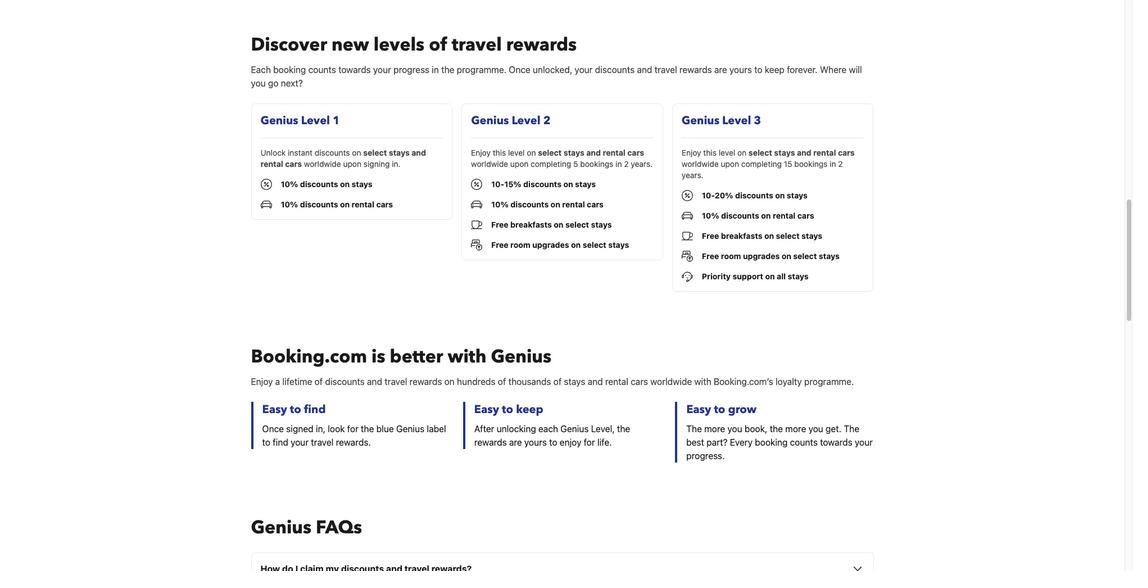 Task type: describe. For each thing, give the bounding box(es) containing it.
keep inside each booking counts towards your progress in the programme. once unlocked, your discounts and travel rewards are yours to keep forever. where will you go next?
[[765, 65, 785, 75]]

10% discounts on rental cars for genius level 3
[[702, 211, 814, 221]]

your inside the more you book, the more you get. the best part? every booking counts towards your progress.
[[855, 437, 873, 448]]

support
[[733, 272, 763, 281]]

and inside 'enjoy this level on select stays and rental cars worldwide upon completing 15 bookings in 2 years.'
[[797, 148, 811, 158]]

completing for genius level 3
[[741, 159, 782, 169]]

towards inside the more you book, the more you get. the best part? every booking counts towards your progress.
[[820, 437, 852, 448]]

0 horizontal spatial enjoy
[[251, 377, 273, 387]]

part?
[[707, 437, 728, 448]]

booking inside each booking counts towards your progress in the programme. once unlocked, your discounts and travel rewards are yours to keep forever. where will you go next?
[[273, 65, 306, 75]]

0 horizontal spatial with
[[448, 345, 486, 369]]

the inside after unlocking each genius level, the rewards are yours to enjoy for life.
[[617, 424, 630, 434]]

on inside 'enjoy this level on select stays and rental cars worldwide upon completing 15 bookings in 2 years.'
[[737, 148, 746, 158]]

genius level 2
[[471, 113, 551, 128]]

booking.com is better with genius
[[251, 345, 551, 369]]

the more you book, the more you get. the best part? every booking counts towards your progress.
[[686, 424, 873, 461]]

level for 1
[[301, 113, 330, 128]]

where
[[820, 65, 847, 75]]

booking.com's
[[714, 377, 773, 387]]

hundreds
[[457, 377, 495, 387]]

easy for easy to grow
[[686, 402, 711, 417]]

5
[[573, 159, 578, 169]]

programme. inside each booking counts towards your progress in the programme. once unlocked, your discounts and travel rewards are yours to keep forever. where will you go next?
[[457, 65, 506, 75]]

signed
[[286, 424, 313, 434]]

best
[[686, 437, 704, 448]]

level for 3
[[719, 148, 735, 158]]

enjoy for genius level 3
[[682, 148, 701, 158]]

easy to find
[[262, 402, 326, 417]]

select inside 'enjoy this level on select stays and rental cars worldwide upon completing 15 bookings in 2 years.'
[[749, 148, 772, 158]]

every
[[730, 437, 753, 448]]

1 the from the left
[[686, 424, 702, 434]]

room for 2
[[510, 240, 530, 250]]

travel inside each booking counts towards your progress in the programme. once unlocked, your discounts and travel rewards are yours to keep forever. where will you go next?
[[655, 65, 677, 75]]

easy to grow
[[686, 402, 757, 417]]

10% down instant
[[281, 179, 298, 189]]

select inside enjoy this level on select stays and rental cars worldwide upon completing 5 bookings in 2 years.
[[538, 148, 562, 158]]

counts inside each booking counts towards your progress in the programme. once unlocked, your discounts and travel rewards are yours to keep forever. where will you go next?
[[308, 65, 336, 75]]

of right hundreds
[[498, 377, 506, 387]]

10% for genius level 1
[[281, 200, 298, 209]]

and inside each booking counts towards your progress in the programme. once unlocked, your discounts and travel rewards are yours to keep forever. where will you go next?
[[637, 65, 652, 75]]

easy to keep
[[474, 402, 543, 417]]

cars inside 'select stays and rental cars'
[[285, 159, 302, 169]]

0 horizontal spatial 2
[[543, 113, 551, 128]]

instant
[[288, 148, 313, 158]]

unlock
[[261, 148, 286, 158]]

each
[[251, 65, 271, 75]]

yours inside each booking counts towards your progress in the programme. once unlocked, your discounts and travel rewards are yours to keep forever. where will you go next?
[[730, 65, 752, 75]]

of right the lifetime
[[314, 377, 323, 387]]

are inside each booking counts towards your progress in the programme. once unlocked, your discounts and travel rewards are yours to keep forever. where will you go next?
[[714, 65, 727, 75]]

10-15% discounts on stays
[[491, 179, 596, 189]]

unlock instant discounts on
[[261, 148, 363, 158]]

free room upgrades on select stays for 2
[[491, 240, 629, 250]]

a
[[275, 377, 280, 387]]

the inside each booking counts towards your progress in the programme. once unlocked, your discounts and travel rewards are yours to keep forever. where will you go next?
[[441, 65, 454, 75]]

1 vertical spatial keep
[[516, 402, 543, 417]]

in for genius level 2
[[616, 159, 622, 169]]

yours inside after unlocking each genius level, the rewards are yours to enjoy for life.
[[524, 437, 547, 448]]

towards inside each booking counts towards your progress in the programme. once unlocked, your discounts and travel rewards are yours to keep forever. where will you go next?
[[338, 65, 371, 75]]

in,
[[316, 424, 325, 434]]

worldwide upon signing in.
[[302, 159, 400, 169]]

20%
[[715, 191, 733, 200]]

once signed in, look for the blue genius label to find your travel rewards.
[[262, 424, 446, 448]]

easy for easy to find
[[262, 402, 287, 417]]

10% discounts on rental cars for genius level 2
[[491, 200, 604, 209]]

rewards inside each booking counts towards your progress in the programme. once unlocked, your discounts and travel rewards are yours to keep forever. where will you go next?
[[679, 65, 712, 75]]

enjoy this level on select stays and rental cars worldwide upon completing 5 bookings in 2 years.
[[471, 148, 653, 169]]

15
[[784, 159, 792, 169]]

discover
[[251, 33, 327, 58]]

select stays and rental cars
[[261, 148, 426, 169]]

free breakfasts on select stays for genius level 2
[[491, 220, 612, 229]]

rental inside 'enjoy this level on select stays and rental cars worldwide upon completing 15 bookings in 2 years.'
[[813, 148, 836, 158]]

get.
[[826, 424, 841, 434]]

and inside 'select stays and rental cars'
[[412, 148, 426, 158]]

after
[[474, 424, 494, 434]]

levels
[[374, 33, 424, 58]]

in.
[[392, 159, 400, 169]]

better
[[390, 345, 443, 369]]

each booking counts towards your progress in the programme. once unlocked, your discounts and travel rewards are yours to keep forever. where will you go next?
[[251, 65, 862, 88]]

to up the unlocking
[[502, 402, 513, 417]]

stays inside 'select stays and rental cars'
[[389, 148, 410, 158]]

priority
[[702, 272, 731, 281]]

genius level 1
[[261, 113, 340, 128]]

unlocking
[[497, 424, 536, 434]]

forever.
[[787, 65, 818, 75]]

3
[[754, 113, 761, 128]]

loyalty
[[776, 377, 802, 387]]

booking.com
[[251, 345, 367, 369]]

enjoy a lifetime of discounts and travel rewards on hundreds of thousands of stays and rental cars worldwide with booking.com's loyalty programme.
[[251, 377, 854, 387]]

signing
[[364, 159, 390, 169]]

go
[[268, 78, 278, 88]]

unlocked,
[[533, 65, 572, 75]]

of right thousands on the bottom left of the page
[[553, 377, 562, 387]]

will
[[849, 65, 862, 75]]

this for genius level 2
[[493, 148, 506, 158]]

enjoy this level on select stays and rental cars worldwide upon completing 15 bookings in 2 years.
[[682, 148, 855, 180]]

are inside after unlocking each genius level, the rewards are yours to enjoy for life.
[[509, 437, 522, 448]]

level for 3
[[722, 113, 751, 128]]

1 upon from the left
[[343, 159, 361, 169]]

life.
[[597, 437, 612, 448]]

2 horizontal spatial you
[[809, 424, 823, 434]]

level,
[[591, 424, 615, 434]]

lifetime
[[282, 377, 312, 387]]

10% discounts on rental cars for genius level 1
[[281, 200, 393, 209]]

label
[[427, 424, 446, 434]]

progress
[[393, 65, 429, 75]]

years. for genius level 2
[[631, 159, 653, 169]]



Task type: vqa. For each thing, say whether or not it's contained in the screenshot.
signed
yes



Task type: locate. For each thing, give the bounding box(es) containing it.
10- for genius level 3
[[702, 191, 715, 200]]

level inside enjoy this level on select stays and rental cars worldwide upon completing 5 bookings in 2 years.
[[508, 148, 525, 158]]

1 horizontal spatial keep
[[765, 65, 785, 75]]

free room upgrades on select stays
[[491, 240, 629, 250], [702, 251, 840, 261]]

upon inside enjoy this level on select stays and rental cars worldwide upon completing 5 bookings in 2 years.
[[510, 159, 529, 169]]

upon for genius level 3
[[721, 159, 739, 169]]

to
[[754, 65, 762, 75], [290, 402, 301, 417], [502, 402, 513, 417], [714, 402, 725, 417], [262, 437, 270, 448], [549, 437, 557, 448]]

upon inside 'enjoy this level on select stays and rental cars worldwide upon completing 15 bookings in 2 years.'
[[721, 159, 739, 169]]

rental inside 'select stays and rental cars'
[[261, 159, 283, 169]]

0 vertical spatial for
[[347, 424, 358, 434]]

15%
[[504, 179, 521, 189]]

0 horizontal spatial upon
[[343, 159, 361, 169]]

0 horizontal spatial yours
[[524, 437, 547, 448]]

is
[[371, 345, 385, 369]]

0 horizontal spatial breakfasts
[[510, 220, 552, 229]]

keep left forever. on the right top
[[765, 65, 785, 75]]

1 completing from the left
[[531, 159, 571, 169]]

1 vertical spatial breakfasts
[[721, 231, 762, 241]]

keep up the unlocking
[[516, 402, 543, 417]]

0 horizontal spatial room
[[510, 240, 530, 250]]

10-20% discounts on stays
[[702, 191, 808, 200]]

2 up enjoy this level on select stays and rental cars worldwide upon completing 5 bookings in 2 years.
[[543, 113, 551, 128]]

0 horizontal spatial once
[[262, 424, 284, 434]]

the right level,
[[617, 424, 630, 434]]

2 right 5 at the right
[[624, 159, 629, 169]]

you down each at top left
[[251, 78, 266, 88]]

1 vertical spatial 10-
[[702, 191, 715, 200]]

are up genius level 3
[[714, 65, 727, 75]]

you inside each booking counts towards your progress in the programme. once unlocked, your discounts and travel rewards are yours to keep forever. where will you go next?
[[251, 78, 266, 88]]

genius faqs
[[251, 516, 362, 540]]

1 level from the left
[[301, 113, 330, 128]]

for up rewards.
[[347, 424, 358, 434]]

years. inside 'enjoy this level on select stays and rental cars worldwide upon completing 15 bookings in 2 years.'
[[682, 170, 703, 180]]

are down the unlocking
[[509, 437, 522, 448]]

level up enjoy this level on select stays and rental cars worldwide upon completing 5 bookings in 2 years.
[[512, 113, 541, 128]]

in inside enjoy this level on select stays and rental cars worldwide upon completing 5 bookings in 2 years.
[[616, 159, 622, 169]]

the right get.
[[844, 424, 859, 434]]

upon up 15%
[[510, 159, 529, 169]]

0 horizontal spatial 10% discounts on rental cars
[[281, 200, 393, 209]]

cars inside enjoy this level on select stays and rental cars worldwide upon completing 5 bookings in 2 years.
[[627, 148, 644, 158]]

0 horizontal spatial you
[[251, 78, 266, 88]]

1 horizontal spatial in
[[616, 159, 622, 169]]

10% discounts on rental cars down 10-15% discounts on stays
[[491, 200, 604, 209]]

programme.
[[457, 65, 506, 75], [804, 377, 854, 387]]

1 horizontal spatial 10% discounts on rental cars
[[491, 200, 604, 209]]

this down genius level 2
[[493, 148, 506, 158]]

after unlocking each genius level, the rewards are yours to enjoy for life.
[[474, 424, 630, 448]]

1 horizontal spatial find
[[304, 402, 326, 417]]

10% discounts on stays
[[281, 179, 372, 189]]

once inside each booking counts towards your progress in the programme. once unlocked, your discounts and travel rewards are yours to keep forever. where will you go next?
[[509, 65, 530, 75]]

discounts
[[595, 65, 635, 75], [315, 148, 350, 158], [300, 179, 338, 189], [523, 179, 561, 189], [735, 191, 773, 200], [300, 200, 338, 209], [511, 200, 549, 209], [721, 211, 759, 221], [325, 377, 365, 387]]

room for 3
[[721, 251, 741, 261]]

more up part?
[[704, 424, 725, 434]]

level down genius level 3
[[719, 148, 735, 158]]

to inside each booking counts towards your progress in the programme. once unlocked, your discounts and travel rewards are yours to keep forever. where will you go next?
[[754, 65, 762, 75]]

to down each
[[549, 437, 557, 448]]

to left the grow
[[714, 402, 725, 417]]

1 vertical spatial are
[[509, 437, 522, 448]]

1 horizontal spatial 10-
[[702, 191, 715, 200]]

1 vertical spatial years.
[[682, 170, 703, 180]]

0 vertical spatial breakfasts
[[510, 220, 552, 229]]

grow
[[728, 402, 757, 417]]

upgrades for 2
[[532, 240, 569, 250]]

completing up 10-15% discounts on stays
[[531, 159, 571, 169]]

level for 2
[[508, 148, 525, 158]]

travel
[[452, 33, 502, 58], [655, 65, 677, 75], [385, 377, 407, 387], [311, 437, 333, 448]]

upon for genius level 2
[[510, 159, 529, 169]]

1 vertical spatial once
[[262, 424, 284, 434]]

0 vertical spatial yours
[[730, 65, 752, 75]]

0 horizontal spatial 10-
[[491, 179, 504, 189]]

0 vertical spatial upgrades
[[532, 240, 569, 250]]

0 vertical spatial counts
[[308, 65, 336, 75]]

2 horizontal spatial 10% discounts on rental cars
[[702, 211, 814, 221]]

1 horizontal spatial the
[[844, 424, 859, 434]]

free room upgrades on select stays for 3
[[702, 251, 840, 261]]

book,
[[745, 424, 767, 434]]

2 completing from the left
[[741, 159, 782, 169]]

1 horizontal spatial completing
[[741, 159, 782, 169]]

3 level from the left
[[722, 113, 751, 128]]

2 horizontal spatial level
[[722, 113, 751, 128]]

10% down 15%
[[491, 200, 509, 209]]

10% discounts on rental cars down 10% discounts on stays
[[281, 200, 393, 209]]

in inside 'enjoy this level on select stays and rental cars worldwide upon completing 15 bookings in 2 years.'
[[830, 159, 836, 169]]

this
[[493, 148, 506, 158], [703, 148, 717, 158]]

10% for genius level 3
[[702, 211, 719, 221]]

level
[[301, 113, 330, 128], [512, 113, 541, 128], [722, 113, 751, 128]]

1 easy from the left
[[262, 402, 287, 417]]

to inside after unlocking each genius level, the rewards are yours to enjoy for life.
[[549, 437, 557, 448]]

2 level from the left
[[512, 113, 541, 128]]

0 horizontal spatial bookings
[[580, 159, 613, 169]]

enjoy down genius level 3
[[682, 148, 701, 158]]

1 vertical spatial find
[[273, 437, 288, 448]]

cars inside 'enjoy this level on select stays and rental cars worldwide upon completing 15 bookings in 2 years.'
[[838, 148, 855, 158]]

counts
[[308, 65, 336, 75], [790, 437, 818, 448]]

the right progress
[[441, 65, 454, 75]]

1 horizontal spatial bookings
[[794, 159, 828, 169]]

bookings for genius level 3
[[794, 159, 828, 169]]

1 horizontal spatial upon
[[510, 159, 529, 169]]

discover new levels of travel rewards
[[251, 33, 577, 58]]

2
[[543, 113, 551, 128], [624, 159, 629, 169], [838, 159, 843, 169]]

breakfasts down 10-15% discounts on stays
[[510, 220, 552, 229]]

for inside after unlocking each genius level, the rewards are yours to enjoy for life.
[[584, 437, 595, 448]]

1 horizontal spatial years.
[[682, 170, 703, 180]]

once inside once signed in, look for the blue genius label to find your travel rewards.
[[262, 424, 284, 434]]

2 inside enjoy this level on select stays and rental cars worldwide upon completing 5 bookings in 2 years.
[[624, 159, 629, 169]]

easy for easy to keep
[[474, 402, 499, 417]]

0 horizontal spatial free room upgrades on select stays
[[491, 240, 629, 250]]

2 easy from the left
[[474, 402, 499, 417]]

0 vertical spatial towards
[[338, 65, 371, 75]]

worldwide
[[304, 159, 341, 169], [471, 159, 508, 169], [682, 159, 719, 169], [650, 377, 692, 387]]

booking
[[273, 65, 306, 75], [755, 437, 788, 448]]

enjoy inside 'enjoy this level on select stays and rental cars worldwide upon completing 15 bookings in 2 years.'
[[682, 148, 701, 158]]

1 horizontal spatial level
[[719, 148, 735, 158]]

on
[[352, 148, 361, 158], [527, 148, 536, 158], [737, 148, 746, 158], [340, 179, 350, 189], [563, 179, 573, 189], [775, 191, 785, 200], [340, 200, 350, 209], [551, 200, 560, 209], [761, 211, 771, 221], [554, 220, 563, 229], [764, 231, 774, 241], [571, 240, 581, 250], [782, 251, 791, 261], [765, 272, 775, 281], [444, 377, 455, 387]]

0 horizontal spatial are
[[509, 437, 522, 448]]

1 vertical spatial room
[[721, 251, 741, 261]]

yours up genius level 3
[[730, 65, 752, 75]]

0 horizontal spatial level
[[508, 148, 525, 158]]

booking down book,
[[755, 437, 788, 448]]

cars
[[627, 148, 644, 158], [838, 148, 855, 158], [285, 159, 302, 169], [376, 200, 393, 209], [587, 200, 604, 209], [797, 211, 814, 221], [631, 377, 648, 387]]

find up the in,
[[304, 402, 326, 417]]

1 horizontal spatial breakfasts
[[721, 231, 762, 241]]

look
[[328, 424, 345, 434]]

progress.
[[686, 451, 725, 461]]

faqs
[[316, 516, 362, 540]]

and inside enjoy this level on select stays and rental cars worldwide upon completing 5 bookings in 2 years.
[[586, 148, 601, 158]]

0 vertical spatial once
[[509, 65, 530, 75]]

for inside once signed in, look for the blue genius label to find your travel rewards.
[[347, 424, 358, 434]]

once left unlocked, on the top of the page
[[509, 65, 530, 75]]

rewards
[[506, 33, 577, 58], [679, 65, 712, 75], [409, 377, 442, 387], [474, 437, 507, 448]]

10% discounts on rental cars
[[281, 200, 393, 209], [491, 200, 604, 209], [702, 211, 814, 221]]

2 for genius level 2
[[624, 159, 629, 169]]

0 vertical spatial free room upgrades on select stays
[[491, 240, 629, 250]]

completing inside enjoy this level on select stays and rental cars worldwide upon completing 5 bookings in 2 years.
[[531, 159, 571, 169]]

of
[[429, 33, 447, 58], [314, 377, 323, 387], [498, 377, 506, 387], [553, 377, 562, 387]]

10- for genius level 2
[[491, 179, 504, 189]]

level left 3
[[722, 113, 751, 128]]

rental
[[603, 148, 625, 158], [813, 148, 836, 158], [261, 159, 283, 169], [352, 200, 374, 209], [562, 200, 585, 209], [773, 211, 795, 221], [605, 377, 628, 387]]

stays inside enjoy this level on select stays and rental cars worldwide upon completing 5 bookings in 2 years.
[[564, 148, 584, 158]]

thousands
[[508, 377, 551, 387]]

1 more from the left
[[704, 424, 725, 434]]

0 vertical spatial years.
[[631, 159, 653, 169]]

find down signed
[[273, 437, 288, 448]]

1 horizontal spatial counts
[[790, 437, 818, 448]]

of up progress
[[429, 33, 447, 58]]

1 vertical spatial upgrades
[[743, 251, 780, 261]]

0 horizontal spatial keep
[[516, 402, 543, 417]]

1 vertical spatial towards
[[820, 437, 852, 448]]

this inside 'enjoy this level on select stays and rental cars worldwide upon completing 15 bookings in 2 years.'
[[703, 148, 717, 158]]

0 vertical spatial with
[[448, 345, 486, 369]]

0 horizontal spatial booking
[[273, 65, 306, 75]]

in right 15
[[830, 159, 836, 169]]

2 more from the left
[[785, 424, 806, 434]]

more
[[704, 424, 725, 434], [785, 424, 806, 434]]

yours down each
[[524, 437, 547, 448]]

0 vertical spatial room
[[510, 240, 530, 250]]

1 horizontal spatial for
[[584, 437, 595, 448]]

2 horizontal spatial 2
[[838, 159, 843, 169]]

genius inside once signed in, look for the blue genius label to find your travel rewards.
[[396, 424, 424, 434]]

2 right 15
[[838, 159, 843, 169]]

select inside 'select stays and rental cars'
[[363, 148, 387, 158]]

to left forever. on the right top
[[754, 65, 762, 75]]

level inside 'enjoy this level on select stays and rental cars worldwide upon completing 15 bookings in 2 years.'
[[719, 148, 735, 158]]

2 inside 'enjoy this level on select stays and rental cars worldwide upon completing 15 bookings in 2 years.'
[[838, 159, 843, 169]]

this inside enjoy this level on select stays and rental cars worldwide upon completing 5 bookings in 2 years.
[[493, 148, 506, 158]]

0 horizontal spatial find
[[273, 437, 288, 448]]

1 horizontal spatial free room upgrades on select stays
[[702, 251, 840, 261]]

in inside each booking counts towards your progress in the programme. once unlocked, your discounts and travel rewards are yours to keep forever. where will you go next?
[[432, 65, 439, 75]]

completing
[[531, 159, 571, 169], [741, 159, 782, 169]]

once left signed
[[262, 424, 284, 434]]

10% for genius level 2
[[491, 200, 509, 209]]

upon up 20%
[[721, 159, 739, 169]]

your inside once signed in, look for the blue genius label to find your travel rewards.
[[291, 437, 309, 448]]

1 horizontal spatial with
[[694, 377, 711, 387]]

counts inside the more you book, the more you get. the best part? every booking counts towards your progress.
[[790, 437, 818, 448]]

0 horizontal spatial completing
[[531, 159, 571, 169]]

upgrades for 3
[[743, 251, 780, 261]]

breakfasts for 3
[[721, 231, 762, 241]]

1 horizontal spatial this
[[703, 148, 717, 158]]

1 horizontal spatial 2
[[624, 159, 629, 169]]

you up every
[[728, 424, 742, 434]]

easy up best
[[686, 402, 711, 417]]

to up signed
[[290, 402, 301, 417]]

enjoy for genius level 2
[[471, 148, 491, 158]]

each
[[538, 424, 558, 434]]

free breakfasts on select stays
[[491, 220, 612, 229], [702, 231, 822, 241]]

0 horizontal spatial free breakfasts on select stays
[[491, 220, 612, 229]]

blue
[[376, 424, 394, 434]]

travel inside once signed in, look for the blue genius label to find your travel rewards.
[[311, 437, 333, 448]]

completing inside 'enjoy this level on select stays and rental cars worldwide upon completing 15 bookings in 2 years.'
[[741, 159, 782, 169]]

your
[[373, 65, 391, 75], [575, 65, 593, 75], [291, 437, 309, 448], [855, 437, 873, 448]]

enjoy inside enjoy this level on select stays and rental cars worldwide upon completing 5 bookings in 2 years.
[[471, 148, 491, 158]]

1
[[333, 113, 340, 128]]

1 bookings from the left
[[580, 159, 613, 169]]

bookings
[[580, 159, 613, 169], [794, 159, 828, 169]]

the up best
[[686, 424, 702, 434]]

0 horizontal spatial years.
[[631, 159, 653, 169]]

towards down the new
[[338, 65, 371, 75]]

10% discounts on rental cars down the 10-20% discounts on stays
[[702, 211, 814, 221]]

0 horizontal spatial this
[[493, 148, 506, 158]]

1 vertical spatial counts
[[790, 437, 818, 448]]

0 vertical spatial keep
[[765, 65, 785, 75]]

once
[[509, 65, 530, 75], [262, 424, 284, 434]]

0 horizontal spatial level
[[301, 113, 330, 128]]

free breakfasts on select stays for genius level 3
[[702, 231, 822, 241]]

stays inside 'enjoy this level on select stays and rental cars worldwide upon completing 15 bookings in 2 years.'
[[774, 148, 795, 158]]

1 horizontal spatial once
[[509, 65, 530, 75]]

breakfasts up support
[[721, 231, 762, 241]]

with up easy to grow on the bottom of the page
[[694, 377, 711, 387]]

1 horizontal spatial upgrades
[[743, 251, 780, 261]]

breakfasts for 2
[[510, 220, 552, 229]]

level up 15%
[[508, 148, 525, 158]]

1 horizontal spatial free breakfasts on select stays
[[702, 231, 822, 241]]

10% down 10% discounts on stays
[[281, 200, 298, 209]]

0 horizontal spatial easy
[[262, 402, 287, 417]]

the right book,
[[770, 424, 783, 434]]

in
[[432, 65, 439, 75], [616, 159, 622, 169], [830, 159, 836, 169]]

towards
[[338, 65, 371, 75], [820, 437, 852, 448]]

easy
[[262, 402, 287, 417], [474, 402, 499, 417], [686, 402, 711, 417]]

upon left signing
[[343, 159, 361, 169]]

1 vertical spatial with
[[694, 377, 711, 387]]

1 vertical spatial free breakfasts on select stays
[[702, 231, 822, 241]]

for
[[347, 424, 358, 434], [584, 437, 595, 448]]

you left get.
[[809, 424, 823, 434]]

this down genius level 3
[[703, 148, 717, 158]]

priority support on all stays
[[702, 272, 809, 281]]

bookings right 15
[[794, 159, 828, 169]]

1 vertical spatial yours
[[524, 437, 547, 448]]

2 upon from the left
[[510, 159, 529, 169]]

1 horizontal spatial you
[[728, 424, 742, 434]]

on inside enjoy this level on select stays and rental cars worldwide upon completing 5 bookings in 2 years.
[[527, 148, 536, 158]]

2 this from the left
[[703, 148, 717, 158]]

1 horizontal spatial level
[[512, 113, 541, 128]]

this for genius level 3
[[703, 148, 717, 158]]

keep
[[765, 65, 785, 75], [516, 402, 543, 417]]

genius level 3
[[682, 113, 761, 128]]

0 horizontal spatial the
[[686, 424, 702, 434]]

years. inside enjoy this level on select stays and rental cars worldwide upon completing 5 bookings in 2 years.
[[631, 159, 653, 169]]

the
[[686, 424, 702, 434], [844, 424, 859, 434]]

the inside once signed in, look for the blue genius label to find your travel rewards.
[[361, 424, 374, 434]]

2 bookings from the left
[[794, 159, 828, 169]]

0 vertical spatial booking
[[273, 65, 306, 75]]

0 horizontal spatial more
[[704, 424, 725, 434]]

with up hundreds
[[448, 345, 486, 369]]

0 horizontal spatial counts
[[308, 65, 336, 75]]

enjoy left a
[[251, 377, 273, 387]]

1 horizontal spatial more
[[785, 424, 806, 434]]

0 vertical spatial free breakfasts on select stays
[[491, 220, 612, 229]]

level
[[508, 148, 525, 158], [719, 148, 735, 158]]

1 level from the left
[[508, 148, 525, 158]]

bookings inside enjoy this level on select stays and rental cars worldwide upon completing 5 bookings in 2 years.
[[580, 159, 613, 169]]

0 vertical spatial are
[[714, 65, 727, 75]]

years.
[[631, 159, 653, 169], [682, 170, 703, 180]]

completing left 15
[[741, 159, 782, 169]]

3 easy from the left
[[686, 402, 711, 417]]

2 horizontal spatial upon
[[721, 159, 739, 169]]

0 horizontal spatial for
[[347, 424, 358, 434]]

0 vertical spatial find
[[304, 402, 326, 417]]

breakfasts
[[510, 220, 552, 229], [721, 231, 762, 241]]

free
[[491, 220, 508, 229], [702, 231, 719, 241], [491, 240, 508, 250], [702, 251, 719, 261]]

1 horizontal spatial towards
[[820, 437, 852, 448]]

0 horizontal spatial in
[[432, 65, 439, 75]]

3 upon from the left
[[721, 159, 739, 169]]

bookings for genius level 2
[[580, 159, 613, 169]]

rewards.
[[336, 437, 371, 448]]

enjoy
[[560, 437, 581, 448]]

find inside once signed in, look for the blue genius label to find your travel rewards.
[[273, 437, 288, 448]]

with
[[448, 345, 486, 369], [694, 377, 711, 387]]

worldwide inside enjoy this level on select stays and rental cars worldwide upon completing 5 bookings in 2 years.
[[471, 159, 508, 169]]

in for genius level 3
[[830, 159, 836, 169]]

genius
[[261, 113, 298, 128], [471, 113, 509, 128], [682, 113, 719, 128], [491, 345, 551, 369], [396, 424, 424, 434], [560, 424, 589, 434], [251, 516, 311, 540]]

easy up the after at the left
[[474, 402, 499, 417]]

2 the from the left
[[844, 424, 859, 434]]

to inside once signed in, look for the blue genius label to find your travel rewards.
[[262, 437, 270, 448]]

enjoy down genius level 2
[[471, 148, 491, 158]]

all
[[777, 272, 786, 281]]

room
[[510, 240, 530, 250], [721, 251, 741, 261]]

2 horizontal spatial easy
[[686, 402, 711, 417]]

free breakfasts on select stays up priority support on all stays
[[702, 231, 822, 241]]

1 this from the left
[[493, 148, 506, 158]]

0 vertical spatial 10-
[[491, 179, 504, 189]]

booking up next?
[[273, 65, 306, 75]]

1 vertical spatial programme.
[[804, 377, 854, 387]]

worldwide inside 'enjoy this level on select stays and rental cars worldwide upon completing 15 bookings in 2 years.'
[[682, 159, 719, 169]]

2 horizontal spatial enjoy
[[682, 148, 701, 158]]

next?
[[281, 78, 303, 88]]

enjoy
[[471, 148, 491, 158], [682, 148, 701, 158], [251, 377, 273, 387]]

10% down 20%
[[702, 211, 719, 221]]

the inside the more you book, the more you get. the best part? every booking counts towards your progress.
[[770, 424, 783, 434]]

1 horizontal spatial yours
[[730, 65, 752, 75]]

1 horizontal spatial programme.
[[804, 377, 854, 387]]

new
[[332, 33, 369, 58]]

1 horizontal spatial easy
[[474, 402, 499, 417]]

find
[[304, 402, 326, 417], [273, 437, 288, 448]]

in right 5 at the right
[[616, 159, 622, 169]]

discounts inside each booking counts towards your progress in the programme. once unlocked, your discounts and travel rewards are yours to keep forever. where will you go next?
[[595, 65, 635, 75]]

1 horizontal spatial booking
[[755, 437, 788, 448]]

bookings inside 'enjoy this level on select stays and rental cars worldwide upon completing 15 bookings in 2 years.'
[[794, 159, 828, 169]]

the left blue on the left bottom of the page
[[361, 424, 374, 434]]

1 horizontal spatial room
[[721, 251, 741, 261]]

years. for genius level 3
[[682, 170, 703, 180]]

and
[[637, 65, 652, 75], [412, 148, 426, 158], [586, 148, 601, 158], [797, 148, 811, 158], [367, 377, 382, 387], [588, 377, 603, 387]]

for left the life.
[[584, 437, 595, 448]]

level for 2
[[512, 113, 541, 128]]

completing for genius level 2
[[531, 159, 571, 169]]

2 horizontal spatial in
[[830, 159, 836, 169]]

in right progress
[[432, 65, 439, 75]]

2 level from the left
[[719, 148, 735, 158]]

yours
[[730, 65, 752, 75], [524, 437, 547, 448]]

2 for genius level 3
[[838, 159, 843, 169]]

the
[[441, 65, 454, 75], [361, 424, 374, 434], [617, 424, 630, 434], [770, 424, 783, 434]]

bookings right 5 at the right
[[580, 159, 613, 169]]

genius inside after unlocking each genius level, the rewards are yours to enjoy for life.
[[560, 424, 589, 434]]

you
[[251, 78, 266, 88], [728, 424, 742, 434], [809, 424, 823, 434]]

towards down get.
[[820, 437, 852, 448]]

easy down a
[[262, 402, 287, 417]]

booking inside the more you book, the more you get. the best part? every booking counts towards your progress.
[[755, 437, 788, 448]]

1 vertical spatial for
[[584, 437, 595, 448]]

more left get.
[[785, 424, 806, 434]]

10%
[[281, 179, 298, 189], [281, 200, 298, 209], [491, 200, 509, 209], [702, 211, 719, 221]]

rental inside enjoy this level on select stays and rental cars worldwide upon completing 5 bookings in 2 years.
[[603, 148, 625, 158]]

free breakfasts on select stays down 10-15% discounts on stays
[[491, 220, 612, 229]]

rewards inside after unlocking each genius level, the rewards are yours to enjoy for life.
[[474, 437, 507, 448]]

to down easy to find
[[262, 437, 270, 448]]

level left 1
[[301, 113, 330, 128]]



